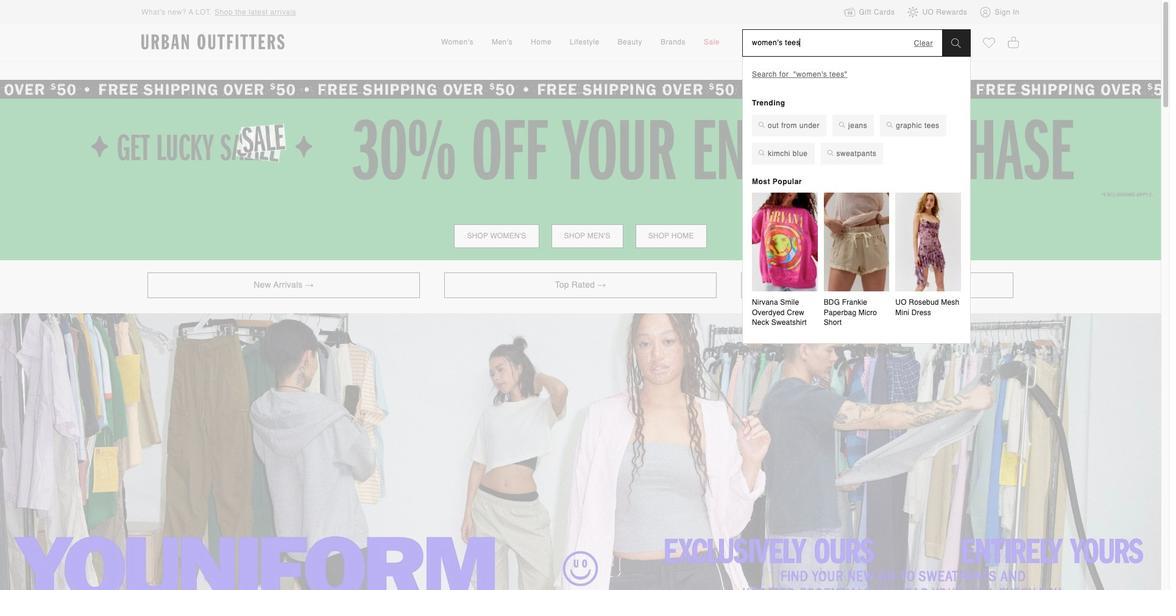 Task type: describe. For each thing, give the bounding box(es) containing it.
bdg frankie paperbag micro short image
[[824, 193, 890, 291]]

nirvana smile overdyed crew neck sweatshirt image
[[752, 193, 818, 291]]

favorites image
[[983, 37, 996, 49]]

trending group
[[752, 114, 962, 170]]

search image
[[952, 38, 962, 48]]

Search text field
[[743, 30, 914, 56]]



Task type: locate. For each thing, give the bounding box(es) containing it.
group
[[752, 193, 962, 331]]

shop youniform image
[[0, 313, 1161, 590]]

take 30% off your purchase image
[[0, 99, 1161, 260]]

free ship image
[[0, 80, 1161, 99]]

uo rosebud mesh mini dress image
[[896, 193, 962, 291]]

urban outfitters image
[[141, 34, 285, 50]]

main navigation element
[[332, 24, 830, 61]]

my shopping bag image
[[1008, 35, 1020, 49]]

None search field
[[743, 30, 943, 56]]



Task type: vqa. For each thing, say whether or not it's contained in the screenshot.
bottom arrived
no



